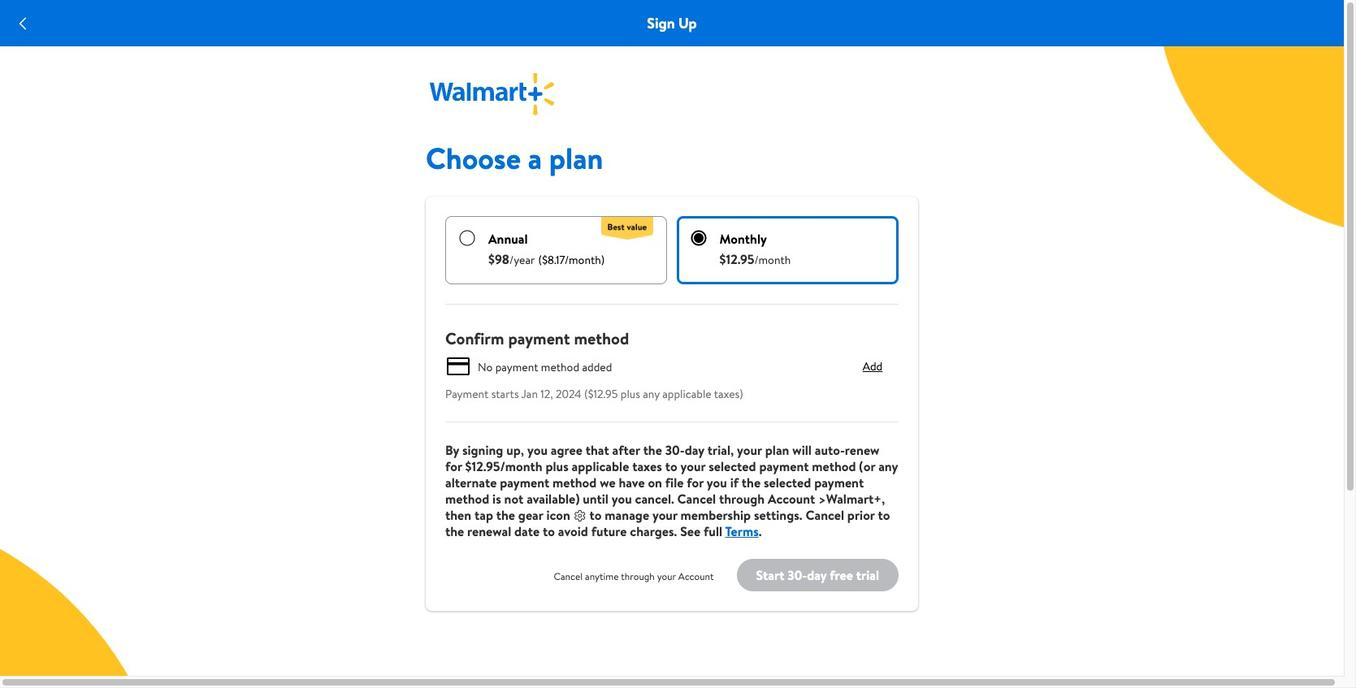 Task type: describe. For each thing, give the bounding box(es) containing it.
cancel inside to manage your membership settings. cancel prior to the renewal date to avoid future charges. see full
[[806, 506, 845, 524]]

then
[[445, 506, 472, 524]]

payment down auto-
[[815, 474, 864, 492]]

payment
[[445, 386, 489, 402]]

the right tap
[[496, 506, 515, 524]]

file
[[666, 474, 684, 492]]

charges.
[[630, 523, 677, 541]]

no payment method added
[[478, 359, 612, 375]]

choose a plan
[[426, 138, 604, 179]]

confirm payment method
[[445, 328, 629, 350]]

plus inside plus applicable taxes to your selected payment method (or any alternate payment method we have on file for you if the selected payment method is not available) until you cancel. cancel through account >walmart+, then tap the gear icon
[[546, 458, 569, 476]]

/month
[[755, 252, 791, 268]]

any inside plus applicable taxes to your selected payment method (or any alternate payment method we have on file for you if the selected payment method is not available) until you cancel. cancel through account >walmart+, then tap the gear icon
[[879, 458, 898, 476]]

your inside your plan will auto-renew for
[[737, 441, 762, 459]]

to manage your membership settings. cancel prior to the renewal date to avoid future charges. see full
[[445, 506, 891, 541]]

the right if
[[742, 474, 761, 492]]

none radio inside the choose a plan group
[[691, 230, 707, 246]]

1 horizontal spatial you
[[612, 490, 632, 508]]

membership
[[681, 506, 751, 524]]

start
[[756, 566, 785, 584]]

choose
[[426, 138, 521, 179]]

auto-
[[815, 441, 845, 459]]

if
[[730, 474, 739, 492]]

plan inside your plan will auto-renew for
[[766, 441, 790, 459]]

for inside plus applicable taxes to your selected payment method (or any alternate payment method we have on file for you if the selected payment method is not available) until you cancel. cancel through account >walmart+, then tap the gear icon
[[687, 474, 704, 492]]

future
[[591, 523, 627, 541]]

annual
[[489, 230, 528, 248]]

settings.
[[754, 506, 803, 524]]

a
[[528, 138, 542, 179]]

day inside button
[[807, 566, 827, 584]]

cancel inside plus applicable taxes to your selected payment method (or any alternate payment method we have on file for you if the selected payment method is not available) until you cancel. cancel through account >walmart+, then tap the gear icon
[[678, 490, 716, 508]]

taxes)
[[714, 386, 744, 402]]

method left we
[[553, 474, 597, 492]]

/year
[[510, 252, 535, 268]]

cancel.
[[635, 490, 674, 508]]

0 horizontal spatial you
[[527, 441, 548, 459]]

confirm
[[445, 328, 504, 350]]

not
[[504, 490, 524, 508]]

start 30-day free trial button
[[737, 559, 899, 592]]

method up added
[[574, 328, 629, 350]]

payment up starts
[[496, 359, 538, 375]]

best value plan image
[[602, 217, 654, 240]]

payment left auto-
[[760, 458, 809, 476]]

have
[[619, 474, 645, 492]]

0 vertical spatial applicable
[[663, 386, 712, 402]]

manage
[[605, 506, 650, 524]]

available)
[[527, 490, 580, 508]]

avoid
[[558, 523, 588, 541]]

added
[[582, 359, 612, 375]]

($12.95
[[584, 386, 618, 402]]

prior
[[848, 506, 875, 524]]

payment up gear
[[500, 474, 550, 492]]

2 horizontal spatial you
[[707, 474, 727, 492]]

trial,
[[708, 441, 734, 459]]

add button
[[847, 354, 899, 380]]

to right date at bottom
[[543, 523, 555, 541]]

sign
[[647, 13, 675, 33]]

through inside plus applicable taxes to your selected payment method (or any alternate payment method we have on file for you if the selected payment method is not available) until you cancel. cancel through account >walmart+, then tap the gear icon
[[719, 490, 765, 508]]

applicable inside plus applicable taxes to your selected payment method (or any alternate payment method we have on file for you if the selected payment method is not available) until you cancel. cancel through account >walmart+, then tap the gear icon
[[572, 458, 629, 476]]

$98
[[489, 250, 510, 268]]

no
[[478, 359, 493, 375]]

your inside to manage your membership settings. cancel prior to the renewal date to avoid future charges. see full
[[653, 506, 678, 524]]

gear
[[518, 506, 544, 524]]

none radio inside the choose a plan group
[[459, 230, 476, 246]]

agree
[[551, 441, 583, 459]]

0 horizontal spatial selected
[[709, 458, 756, 476]]

full
[[704, 523, 723, 541]]

anytime
[[585, 570, 619, 584]]

free
[[830, 566, 853, 584]]

jan
[[521, 386, 538, 402]]

0 horizontal spatial cancel
[[554, 570, 583, 584]]

starts
[[491, 386, 519, 402]]

for inside your plan will auto-renew for
[[445, 458, 462, 476]]

back image
[[13, 13, 33, 33]]

method up 2024
[[541, 359, 580, 375]]



Task type: locate. For each thing, give the bounding box(es) containing it.
applicable up 'until'
[[572, 458, 629, 476]]

the left tap
[[445, 523, 464, 541]]

method
[[574, 328, 629, 350], [541, 359, 580, 375], [812, 458, 856, 476], [553, 474, 597, 492], [445, 490, 490, 508]]

cancel left the anytime
[[554, 570, 583, 584]]

up
[[679, 13, 697, 33]]

you left if
[[707, 474, 727, 492]]

1 vertical spatial plan
[[766, 441, 790, 459]]

by
[[445, 441, 459, 459]]

1 vertical spatial plus
[[546, 458, 569, 476]]

on
[[648, 474, 662, 492]]

0 horizontal spatial any
[[643, 386, 660, 402]]

add
[[863, 358, 883, 375]]

method left is
[[445, 490, 490, 508]]

is
[[493, 490, 501, 508]]

the
[[643, 441, 662, 459], [742, 474, 761, 492], [496, 506, 515, 524], [445, 523, 464, 541]]

the right after
[[643, 441, 662, 459]]

taxes
[[633, 458, 662, 476]]

tap
[[475, 506, 493, 524]]

any
[[643, 386, 660, 402], [879, 458, 898, 476]]

cancel
[[678, 490, 716, 508], [806, 506, 845, 524], [554, 570, 583, 584]]

plan
[[549, 138, 604, 179], [766, 441, 790, 459]]

1 horizontal spatial through
[[719, 490, 765, 508]]

we
[[600, 474, 616, 492]]

for right file
[[687, 474, 704, 492]]

2024
[[556, 386, 582, 402]]

to right prior
[[878, 506, 891, 524]]

selected up settings.
[[764, 474, 811, 492]]

$8.17/month
[[542, 252, 601, 268]]

you right 'until'
[[612, 490, 632, 508]]

to right avoid
[[590, 506, 602, 524]]

1 horizontal spatial account
[[768, 490, 816, 508]]

12,
[[541, 386, 553, 402]]

applicable
[[663, 386, 712, 402], [572, 458, 629, 476]]

terms .
[[725, 523, 762, 541]]

through up terms link
[[719, 490, 765, 508]]

alternate
[[445, 474, 497, 492]]

terms
[[725, 523, 759, 541]]

your left see
[[653, 506, 678, 524]]

date
[[515, 523, 540, 541]]

1 vertical spatial applicable
[[572, 458, 629, 476]]

your
[[737, 441, 762, 459], [681, 458, 706, 476], [653, 506, 678, 524], [657, 570, 676, 584]]

that
[[586, 441, 609, 459]]

selected up membership
[[709, 458, 756, 476]]

choose a plan group
[[445, 216, 899, 285]]

to right on
[[666, 458, 678, 476]]

None radio
[[459, 230, 476, 246]]

1 horizontal spatial for
[[687, 474, 704, 492]]

plus up available)
[[546, 458, 569, 476]]

>walmart+,
[[819, 490, 885, 508]]

$12.95 /month
[[720, 250, 791, 268]]

cancel left prior
[[806, 506, 845, 524]]

1 horizontal spatial day
[[807, 566, 827, 584]]

signing
[[462, 441, 503, 459]]

cancel anytime through your account
[[554, 570, 714, 584]]

account down see
[[679, 570, 714, 584]]

your left trial,
[[681, 458, 706, 476]]

1 horizontal spatial selected
[[764, 474, 811, 492]]

renew
[[845, 441, 880, 459]]

0 vertical spatial plan
[[549, 138, 604, 179]]

account
[[768, 490, 816, 508], [679, 570, 714, 584]]

cancel up see
[[678, 490, 716, 508]]

start 30-day free trial
[[756, 566, 880, 584]]

payment starts jan 12, 2024 ($12.95 plus any applicable taxes)
[[445, 386, 744, 402]]

annual $98 /year ( $8.17/month )
[[489, 230, 605, 268]]

30- inside button
[[788, 566, 807, 584]]

your down 'charges.'
[[657, 570, 676, 584]]

account inside plus applicable taxes to your selected payment method (or any alternate payment method we have on file for you if the selected payment method is not available) until you cancel. cancel through account >walmart+, then tap the gear icon
[[768, 490, 816, 508]]

0 vertical spatial through
[[719, 490, 765, 508]]

0 horizontal spatial account
[[679, 570, 714, 584]]

monthly
[[720, 230, 767, 248]]

any right (or
[[879, 458, 898, 476]]

method left (or
[[812, 458, 856, 476]]

1 vertical spatial account
[[679, 570, 714, 584]]

0 vertical spatial day
[[685, 441, 705, 459]]

2 horizontal spatial cancel
[[806, 506, 845, 524]]

icon
[[547, 506, 571, 524]]

(
[[538, 252, 542, 268]]

0 horizontal spatial day
[[685, 441, 705, 459]]

until
[[583, 490, 609, 508]]

you
[[527, 441, 548, 459], [707, 474, 727, 492], [612, 490, 632, 508]]

0 horizontal spatial plus
[[546, 458, 569, 476]]

up,
[[507, 441, 524, 459]]

None radio
[[691, 230, 707, 246]]

day
[[685, 441, 705, 459], [807, 566, 827, 584]]

through
[[719, 490, 765, 508], [621, 570, 655, 584]]

your right trial,
[[737, 441, 762, 459]]

renewal
[[467, 523, 511, 541]]

you right "up,"
[[527, 441, 548, 459]]

1 vertical spatial any
[[879, 458, 898, 476]]

1 horizontal spatial plus
[[621, 386, 640, 402]]

0 vertical spatial plus
[[621, 386, 640, 402]]

day left trial,
[[685, 441, 705, 459]]

1 horizontal spatial applicable
[[663, 386, 712, 402]]

for
[[445, 458, 462, 476], [687, 474, 704, 492]]

0 horizontal spatial 30-
[[665, 441, 685, 459]]

)
[[601, 252, 605, 268]]

by signing up, you agree that after the 30-day trial,
[[445, 441, 734, 459]]

payment up no payment method added
[[508, 328, 570, 350]]

walmart+ logo image
[[426, 72, 558, 117]]

1 horizontal spatial cancel
[[678, 490, 716, 508]]

0 vertical spatial account
[[768, 490, 816, 508]]

applicable left taxes)
[[663, 386, 712, 402]]

for left signing
[[445, 458, 462, 476]]

$12.95/month
[[465, 458, 543, 476]]

through right the anytime
[[621, 570, 655, 584]]

1 horizontal spatial any
[[879, 458, 898, 476]]

1 horizontal spatial plan
[[766, 441, 790, 459]]

1 vertical spatial day
[[807, 566, 827, 584]]

1 vertical spatial through
[[621, 570, 655, 584]]

30- right the start
[[788, 566, 807, 584]]

1 vertical spatial 30-
[[788, 566, 807, 584]]

1 horizontal spatial 30-
[[788, 566, 807, 584]]

30-
[[665, 441, 685, 459], [788, 566, 807, 584]]

trial
[[857, 566, 880, 584]]

$12.95
[[720, 250, 755, 268]]

the inside to manage your membership settings. cancel prior to the renewal date to avoid future charges. see full
[[445, 523, 464, 541]]

0 vertical spatial 30-
[[665, 441, 685, 459]]

plan left will
[[766, 441, 790, 459]]

your plan will auto-renew for
[[445, 441, 880, 476]]

plan right a
[[549, 138, 604, 179]]

will
[[793, 441, 812, 459]]

plus right ($12.95
[[621, 386, 640, 402]]

selected
[[709, 458, 756, 476], [764, 474, 811, 492]]

(or
[[859, 458, 876, 476]]

0 horizontal spatial plan
[[549, 138, 604, 179]]

your inside plus applicable taxes to your selected payment method (or any alternate payment method we have on file for you if the selected payment method is not available) until you cancel. cancel through account >walmart+, then tap the gear icon
[[681, 458, 706, 476]]

0 vertical spatial any
[[643, 386, 660, 402]]

day left free
[[807, 566, 827, 584]]

30- right taxes
[[665, 441, 685, 459]]

0 horizontal spatial for
[[445, 458, 462, 476]]

0 horizontal spatial applicable
[[572, 458, 629, 476]]

0 horizontal spatial through
[[621, 570, 655, 584]]

sign up
[[647, 13, 697, 33]]

to inside plus applicable taxes to your selected payment method (or any alternate payment method we have on file for you if the selected payment method is not available) until you cancel. cancel through account >walmart+, then tap the gear icon
[[666, 458, 678, 476]]

after
[[613, 441, 640, 459]]

see
[[680, 523, 701, 541]]

plus applicable taxes to your selected payment method (or any alternate payment method we have on file for you if the selected payment method is not available) until you cancel. cancel through account >walmart+, then tap the gear icon
[[445, 458, 898, 524]]

.
[[759, 523, 762, 541]]

any right ($12.95
[[643, 386, 660, 402]]

to
[[666, 458, 678, 476], [590, 506, 602, 524], [878, 506, 891, 524], [543, 523, 555, 541]]

terms link
[[725, 523, 759, 541]]

payment
[[508, 328, 570, 350], [496, 359, 538, 375], [760, 458, 809, 476], [500, 474, 550, 492], [815, 474, 864, 492]]

plus
[[621, 386, 640, 402], [546, 458, 569, 476]]

account down will
[[768, 490, 816, 508]]



Task type: vqa. For each thing, say whether or not it's contained in the screenshot.
Walmart Plus Image for Subway $25 Gift Card
no



